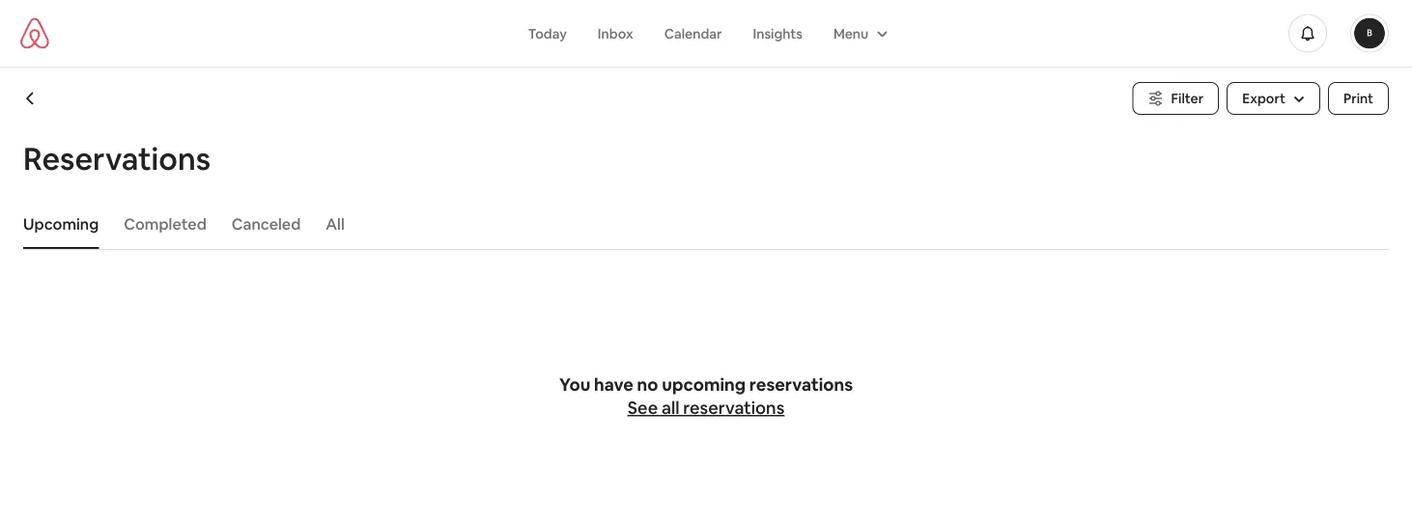 Task type: locate. For each thing, give the bounding box(es) containing it.
have
[[594, 374, 634, 397]]

tab list
[[14, 199, 1389, 249]]

1 vertical spatial reservations
[[683, 397, 785, 420]]

filter button
[[1133, 82, 1220, 115]]

calendar
[[664, 25, 722, 42]]

reservations
[[750, 374, 853, 397], [683, 397, 785, 420]]

reservations
[[23, 138, 211, 179]]

completed
[[124, 214, 207, 234]]

no
[[637, 374, 659, 397]]

filter
[[1172, 90, 1204, 107]]

all button
[[316, 205, 354, 243]]

insights
[[753, 25, 803, 42]]

all
[[326, 214, 345, 234]]

print button
[[1329, 82, 1389, 115]]

go back image
[[23, 91, 39, 106]]

0 vertical spatial reservations
[[750, 374, 853, 397]]

see
[[628, 397, 658, 420]]

tab list containing upcoming
[[14, 199, 1389, 249]]

all
[[662, 397, 680, 420]]

calendar link
[[649, 15, 738, 52]]

today
[[528, 25, 567, 42]]

export button
[[1227, 82, 1321, 115]]

export
[[1243, 90, 1286, 107]]

canceled
[[232, 214, 301, 234]]



Task type: describe. For each thing, give the bounding box(es) containing it.
you have no upcoming reservations see all reservations
[[559, 374, 853, 420]]

completed button
[[114, 205, 216, 243]]

menu button
[[818, 15, 900, 52]]

canceled button
[[222, 205, 311, 243]]

you
[[559, 374, 591, 397]]

upcoming
[[23, 214, 99, 234]]

menu
[[834, 25, 869, 42]]

upcoming
[[662, 374, 746, 397]]

main navigation menu image
[[1355, 18, 1386, 49]]

inbox link
[[582, 15, 649, 52]]

upcoming button
[[14, 205, 108, 243]]

see all reservations button
[[628, 397, 785, 420]]

inbox
[[598, 25, 634, 42]]

insights link
[[738, 15, 818, 52]]

today link
[[513, 15, 582, 52]]

print
[[1344, 90, 1374, 107]]



Task type: vqa. For each thing, say whether or not it's contained in the screenshot.
tab list containing Upcoming
yes



